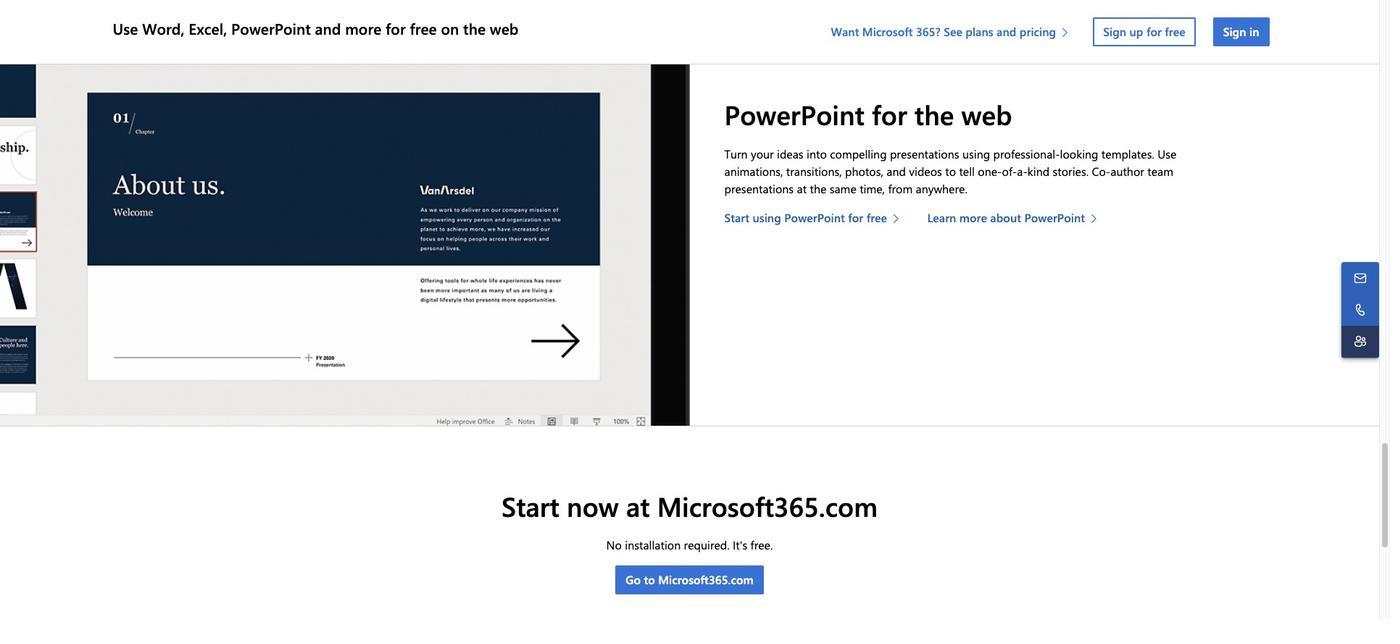 Task type: vqa. For each thing, say whether or not it's contained in the screenshot.
do to the top
no



Task type: describe. For each thing, give the bounding box(es) containing it.
2 horizontal spatial and
[[997, 24, 1017, 39]]

co-
[[1092, 164, 1111, 179]]

go
[[626, 573, 641, 588]]

want microsoft 365? see plans and pricing
[[831, 24, 1056, 39]]

for left on
[[386, 18, 406, 39]]

sign for sign in
[[1223, 24, 1246, 39]]

2 horizontal spatial the
[[915, 97, 954, 132]]

1 horizontal spatial presentations
[[890, 146, 959, 162]]

learn more about powerpoint
[[927, 210, 1085, 225]]

go to microsoft365.com link
[[616, 566, 764, 595]]

turn your ideas into compelling presentations using professional-looking templates. use animations, transitions, photos, and videos to tell one-of-a-kind stories. co-author team presentations at the same time, from anywhere.
[[724, 146, 1177, 196]]

powerpoint right about
[[1024, 210, 1085, 225]]

time,
[[860, 181, 885, 196]]

one-
[[978, 164, 1002, 179]]

learn more about powerpoint link
[[927, 209, 1105, 227]]

365?
[[916, 24, 941, 39]]

sign up for free
[[1103, 24, 1186, 39]]

2 horizontal spatial free
[[1165, 24, 1186, 39]]

photos,
[[845, 164, 884, 179]]

use word, excel, powerpoint and more for free on the web
[[113, 18, 519, 39]]

kind
[[1028, 164, 1050, 179]]

for inside sign up for free link
[[1147, 24, 1162, 39]]

free.
[[751, 538, 773, 553]]

0 vertical spatial microsoft365.com
[[657, 489, 878, 524]]

sign in link
[[1213, 17, 1270, 46]]

0 horizontal spatial web
[[490, 18, 519, 39]]

microsoft
[[862, 24, 913, 39]]

it's
[[733, 538, 747, 553]]

no
[[606, 538, 622, 553]]

of-
[[1002, 164, 1017, 179]]

start for start now at microsoft365.com
[[502, 489, 560, 524]]

powerpoint up ideas
[[724, 97, 865, 132]]

in
[[1250, 24, 1259, 39]]

about
[[990, 210, 1021, 225]]

ideas
[[777, 146, 804, 162]]

using inside turn your ideas into compelling presentations using professional-looking templates. use animations, transitions, photos, and videos to tell one-of-a-kind stories. co-author team presentations at the same time, from anywhere.
[[963, 146, 990, 162]]

the inside 'use word, excel, powerpoint and more for free on the web' element
[[463, 18, 486, 39]]

1 vertical spatial microsoft365.com
[[658, 573, 754, 588]]

0 horizontal spatial using
[[753, 210, 781, 225]]

required.
[[684, 538, 730, 553]]

go to microsoft365.com
[[626, 573, 754, 588]]

turn
[[724, 146, 748, 162]]

templates.
[[1102, 146, 1155, 162]]

0 horizontal spatial presentations
[[724, 181, 794, 196]]

a surface tablet displaying a presentation in powerpoint on the web image
[[0, 0, 690, 426]]

videos
[[909, 164, 942, 179]]

0 horizontal spatial use
[[113, 18, 138, 39]]

to inside turn your ideas into compelling presentations using professional-looking templates. use animations, transitions, photos, and videos to tell one-of-a-kind stories. co-author team presentations at the same time, from anywhere.
[[945, 164, 956, 179]]

your
[[751, 146, 774, 162]]



Task type: locate. For each thing, give the bounding box(es) containing it.
word,
[[142, 18, 185, 39]]

powerpoint down same
[[784, 210, 845, 225]]

the up videos
[[915, 97, 954, 132]]

using down animations,
[[753, 210, 781, 225]]

1 vertical spatial presentations
[[724, 181, 794, 196]]

start using powerpoint for free
[[724, 210, 887, 225]]

compelling
[[830, 146, 887, 162]]

free down the time,
[[867, 210, 887, 225]]

1 vertical spatial to
[[644, 573, 655, 588]]

the down the transitions,
[[810, 181, 827, 196]]

using
[[963, 146, 990, 162], [753, 210, 781, 225]]

start using powerpoint for free link
[[724, 209, 907, 227]]

from
[[888, 181, 913, 196]]

for inside start using powerpoint for free link
[[848, 210, 863, 225]]

1 horizontal spatial using
[[963, 146, 990, 162]]

2 sign from the left
[[1223, 24, 1246, 39]]

1 vertical spatial the
[[915, 97, 954, 132]]

1 horizontal spatial start
[[724, 210, 750, 225]]

to right go
[[644, 573, 655, 588]]

0 horizontal spatial and
[[315, 18, 341, 39]]

0 horizontal spatial the
[[463, 18, 486, 39]]

free
[[410, 18, 437, 39], [1165, 24, 1186, 39], [867, 210, 887, 225]]

start down animations,
[[724, 210, 750, 225]]

free right up
[[1165, 24, 1186, 39]]

presentations
[[890, 146, 959, 162], [724, 181, 794, 196]]

sign in
[[1223, 24, 1259, 39]]

1 vertical spatial using
[[753, 210, 781, 225]]

powerpoint for the web
[[724, 97, 1012, 132]]

0 horizontal spatial start
[[502, 489, 560, 524]]

1 horizontal spatial sign
[[1223, 24, 1246, 39]]

learn
[[927, 210, 956, 225]]

to left tell
[[945, 164, 956, 179]]

2 vertical spatial the
[[810, 181, 827, 196]]

at
[[797, 181, 807, 196], [626, 489, 650, 524]]

use up team at the top of the page
[[1158, 146, 1177, 162]]

sign inside sign up for free link
[[1103, 24, 1126, 39]]

1 sign from the left
[[1103, 24, 1126, 39]]

at down the transitions,
[[797, 181, 807, 196]]

use
[[113, 18, 138, 39], [1158, 146, 1177, 162]]

0 horizontal spatial at
[[626, 489, 650, 524]]

for right up
[[1147, 24, 1162, 39]]

no installation required. it's free.
[[606, 538, 773, 553]]

web right on
[[490, 18, 519, 39]]

more
[[345, 18, 382, 39], [960, 210, 987, 225]]

to
[[945, 164, 956, 179], [644, 573, 655, 588]]

microsoft365.com
[[657, 489, 878, 524], [658, 573, 754, 588]]

free left on
[[410, 18, 437, 39]]

0 vertical spatial start
[[724, 210, 750, 225]]

0 horizontal spatial more
[[345, 18, 382, 39]]

author
[[1111, 164, 1144, 179]]

tell
[[959, 164, 975, 179]]

0 vertical spatial to
[[945, 164, 956, 179]]

use inside turn your ideas into compelling presentations using professional-looking templates. use animations, transitions, photos, and videos to tell one-of-a-kind stories. co-author team presentations at the same time, from anywhere.
[[1158, 146, 1177, 162]]

transitions,
[[786, 164, 842, 179]]

up
[[1130, 24, 1143, 39]]

1 horizontal spatial use
[[1158, 146, 1177, 162]]

anywhere.
[[916, 181, 968, 196]]

the right on
[[463, 18, 486, 39]]

start now at microsoft365.com
[[502, 489, 878, 524]]

1 vertical spatial use
[[1158, 146, 1177, 162]]

powerpoint right the excel,
[[231, 18, 311, 39]]

into
[[807, 146, 827, 162]]

presentations up videos
[[890, 146, 959, 162]]

use left word,
[[113, 18, 138, 39]]

the inside turn your ideas into compelling presentations using professional-looking templates. use animations, transitions, photos, and videos to tell one-of-a-kind stories. co-author team presentations at the same time, from anywhere.
[[810, 181, 827, 196]]

excel,
[[189, 18, 227, 39]]

want microsoft 365? see plans and pricing link
[[831, 24, 1076, 39]]

sign inside 'sign in' link
[[1223, 24, 1246, 39]]

presentations down animations,
[[724, 181, 794, 196]]

0 vertical spatial using
[[963, 146, 990, 162]]

a-
[[1017, 164, 1028, 179]]

web up "professional-" in the top right of the page
[[961, 97, 1012, 132]]

want
[[831, 24, 859, 39]]

team
[[1148, 164, 1173, 179]]

plans
[[966, 24, 994, 39]]

now
[[567, 489, 619, 524]]

on
[[441, 18, 459, 39]]

powerpoint
[[231, 18, 311, 39], [724, 97, 865, 132], [784, 210, 845, 225], [1024, 210, 1085, 225]]

sign left in
[[1223, 24, 1246, 39]]

0 vertical spatial use
[[113, 18, 138, 39]]

animations,
[[724, 164, 783, 179]]

1 vertical spatial start
[[502, 489, 560, 524]]

1 horizontal spatial to
[[945, 164, 956, 179]]

sign for sign up for free
[[1103, 24, 1126, 39]]

at inside turn your ideas into compelling presentations using professional-looking templates. use animations, transitions, photos, and videos to tell one-of-a-kind stories. co-author team presentations at the same time, from anywhere.
[[797, 181, 807, 196]]

1 horizontal spatial web
[[961, 97, 1012, 132]]

0 horizontal spatial free
[[410, 18, 437, 39]]

sign left up
[[1103, 24, 1126, 39]]

use word, excel, powerpoint and more for free on the web element
[[110, 0, 1278, 64]]

using up tell
[[963, 146, 990, 162]]

0 vertical spatial presentations
[[890, 146, 959, 162]]

same
[[830, 181, 857, 196]]

see
[[944, 24, 962, 39]]

stories.
[[1053, 164, 1089, 179]]

installation
[[625, 538, 681, 553]]

for up compelling
[[872, 97, 907, 132]]

for down same
[[848, 210, 863, 225]]

1 vertical spatial web
[[961, 97, 1012, 132]]

and
[[315, 18, 341, 39], [997, 24, 1017, 39], [887, 164, 906, 179]]

0 horizontal spatial sign
[[1103, 24, 1126, 39]]

start left now on the left of the page
[[502, 489, 560, 524]]

start for start using powerpoint for free
[[724, 210, 750, 225]]

0 horizontal spatial to
[[644, 573, 655, 588]]

1 horizontal spatial free
[[867, 210, 887, 225]]

web
[[490, 18, 519, 39], [961, 97, 1012, 132]]

0 vertical spatial at
[[797, 181, 807, 196]]

1 vertical spatial at
[[626, 489, 650, 524]]

1 horizontal spatial and
[[887, 164, 906, 179]]

1 horizontal spatial at
[[797, 181, 807, 196]]

1 horizontal spatial the
[[810, 181, 827, 196]]

0 vertical spatial more
[[345, 18, 382, 39]]

for
[[386, 18, 406, 39], [1147, 24, 1162, 39], [872, 97, 907, 132], [848, 210, 863, 225]]

pricing
[[1020, 24, 1056, 39]]

looking
[[1060, 146, 1098, 162]]

sign
[[1103, 24, 1126, 39], [1223, 24, 1246, 39]]

at up installation
[[626, 489, 650, 524]]

0 vertical spatial the
[[463, 18, 486, 39]]

microsoft365.com up free. at the right bottom
[[657, 489, 878, 524]]

professional-
[[993, 146, 1060, 162]]

the
[[463, 18, 486, 39], [915, 97, 954, 132], [810, 181, 827, 196]]

1 horizontal spatial more
[[960, 210, 987, 225]]

start
[[724, 210, 750, 225], [502, 489, 560, 524]]

sign up for free link
[[1093, 17, 1196, 46]]

and inside turn your ideas into compelling presentations using professional-looking templates. use animations, transitions, photos, and videos to tell one-of-a-kind stories. co-author team presentations at the same time, from anywhere.
[[887, 164, 906, 179]]

1 vertical spatial more
[[960, 210, 987, 225]]

microsoft365.com down required.
[[658, 573, 754, 588]]

0 vertical spatial web
[[490, 18, 519, 39]]



